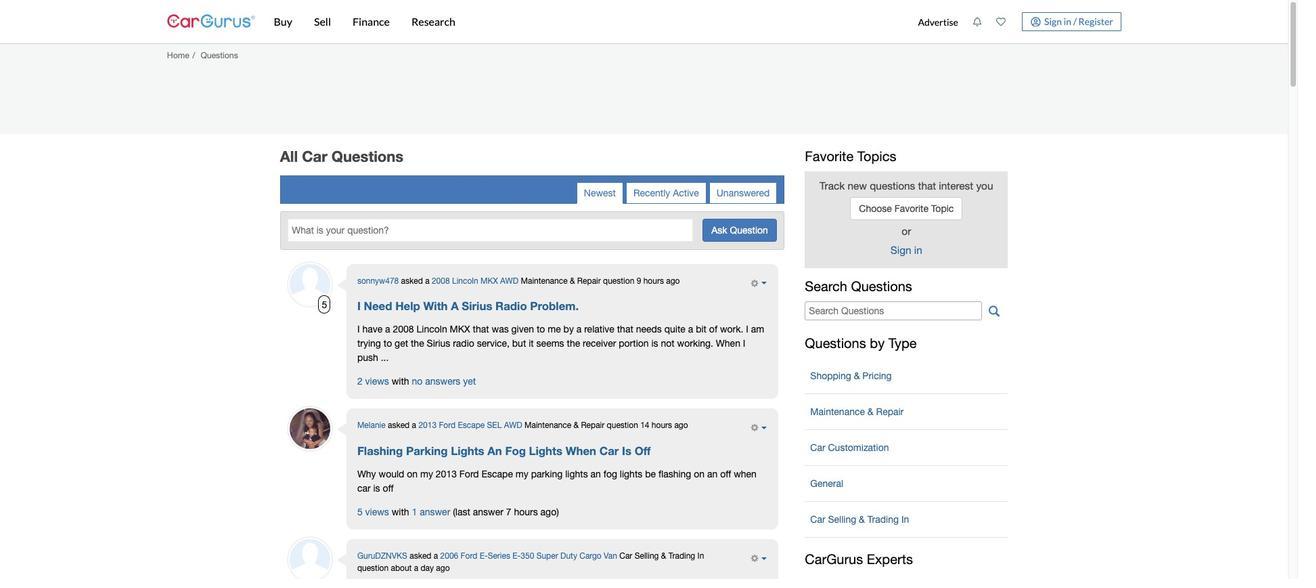 Task type: locate. For each thing, give the bounding box(es) containing it.
1 vertical spatial 2013
[[436, 468, 457, 479]]

question left 14
[[607, 421, 639, 430]]

maintenance up fog
[[525, 421, 572, 430]]

1 horizontal spatial 5
[[357, 506, 363, 517]]

menu
[[911, 3, 1122, 41]]

in for sign in
[[915, 244, 923, 256]]

0 horizontal spatial sign
[[891, 244, 912, 256]]

general
[[811, 478, 844, 489]]

selling
[[829, 514, 857, 525], [635, 551, 659, 561]]

finance button
[[342, 0, 401, 43]]

car selling & trading in question             about a day ago
[[357, 551, 705, 573]]

2008 up get
[[393, 324, 414, 335]]

my down the parking
[[421, 468, 433, 479]]

car inside car customization link
[[811, 442, 826, 453]]

menu bar
[[255, 0, 911, 43]]

0 vertical spatial ford
[[439, 421, 456, 430]]

0 vertical spatial trading
[[868, 514, 899, 525]]

favorite
[[805, 148, 854, 164], [895, 203, 929, 214]]

a left bit
[[689, 324, 694, 335]]

asked for parking
[[388, 421, 410, 430]]

parking
[[406, 444, 448, 458]]

0 vertical spatial escape
[[458, 421, 485, 430]]

0 horizontal spatial is
[[373, 483, 380, 494]]

asked up help on the bottom
[[401, 276, 423, 286]]

1 horizontal spatial lights
[[529, 444, 563, 458]]

when down work.
[[716, 338, 741, 349]]

mkx up i need help with a sirius radio problem.
[[481, 276, 498, 286]]

1 vertical spatial asked
[[388, 421, 410, 430]]

sirius left the radio
[[427, 338, 451, 349]]

0 vertical spatial when
[[716, 338, 741, 349]]

1 horizontal spatial when
[[716, 338, 741, 349]]

1 answer from the left
[[420, 506, 451, 517]]

views right the "2"
[[365, 376, 389, 387]]

when up why would on my 2013 ford escape my parking  lights an fog lights be flashing on an off when car is off at the bottom
[[566, 444, 597, 458]]

is left not
[[652, 338, 659, 349]]

selling down general
[[829, 514, 857, 525]]

mkx inside 'i have a 2008 lincoln mkx that was given to me by a relative that needs quite a bit of work. i am trying to get the sirius radio service, but it seems the receiver portion is not working. when i push ...'
[[450, 324, 470, 335]]

search
[[805, 278, 848, 294]]

0 horizontal spatial that
[[473, 324, 489, 335]]

in inside menu
[[1064, 15, 1072, 27]]

& right 'van' on the bottom
[[661, 551, 667, 561]]

a left day at left
[[414, 563, 419, 573]]

cargurus logo homepage link link
[[167, 2, 255, 41]]

1 answer link
[[412, 506, 451, 517]]

off down would
[[383, 483, 394, 494]]

favorite up 'or'
[[895, 203, 929, 214]]

1 vertical spatial ago
[[675, 421, 688, 430]]

/ right home
[[193, 50, 195, 60]]

an left when
[[708, 468, 718, 479]]

1 vertical spatial mkx
[[450, 324, 470, 335]]

in for car selling & trading in question             about a day ago
[[698, 551, 705, 561]]

escape down an
[[482, 468, 513, 479]]

buy button
[[263, 0, 303, 43]]

car inside car selling & trading in link
[[811, 514, 826, 525]]

newest tab panel
[[287, 264, 778, 579]]

2 vertical spatial asked
[[410, 551, 432, 561]]

melanie link
[[357, 421, 386, 430]]

repair down pricing
[[877, 406, 904, 417]]

advertise link
[[911, 3, 966, 41]]

14
[[641, 421, 650, 430]]

0 horizontal spatial my
[[421, 468, 433, 479]]

selling for car selling & trading in
[[829, 514, 857, 525]]

0 horizontal spatial the
[[411, 338, 424, 349]]

0 vertical spatial is
[[652, 338, 659, 349]]

0 horizontal spatial lights
[[566, 468, 588, 479]]

2 my from the left
[[516, 468, 529, 479]]

hours
[[644, 276, 664, 286], [652, 421, 673, 430], [514, 506, 538, 517]]

sirius
[[462, 299, 493, 313], [427, 338, 451, 349]]

& left pricing
[[854, 370, 860, 381]]

by
[[564, 324, 574, 335], [870, 335, 885, 350]]

the right "seems"
[[567, 338, 581, 349]]

type
[[889, 335, 917, 350]]

2 vertical spatial hours
[[514, 506, 538, 517]]

car right 'van' on the bottom
[[620, 551, 633, 561]]

awd
[[501, 276, 519, 286], [504, 421, 523, 430]]

2 vertical spatial maintenance
[[525, 421, 572, 430]]

maintenance & repair
[[811, 406, 904, 417]]

views down car
[[365, 506, 389, 517]]

lincoln up i need help with a sirius radio problem.
[[452, 276, 479, 286]]

lincoln down 'with'
[[417, 324, 447, 335]]

e- right series
[[513, 551, 521, 561]]

escape left sel on the left of page
[[458, 421, 485, 430]]

2 with from the top
[[392, 506, 409, 517]]

shopping
[[811, 370, 852, 381]]

1 horizontal spatial lights
[[620, 468, 643, 479]]

shopping & pricing
[[811, 370, 892, 381]]

1 horizontal spatial is
[[652, 338, 659, 349]]

to left me on the bottom left of the page
[[537, 324, 545, 335]]

ago inside car selling & trading in question             about a day ago
[[436, 563, 450, 573]]

1 vertical spatial repair
[[877, 406, 904, 417]]

None submit
[[703, 219, 777, 242]]

5 down car
[[357, 506, 363, 517]]

question left 9
[[603, 276, 635, 286]]

by left the type
[[870, 335, 885, 350]]

to
[[537, 324, 545, 335], [384, 338, 392, 349]]

views for 5
[[365, 506, 389, 517]]

1 vertical spatial to
[[384, 338, 392, 349]]

car down general
[[811, 514, 826, 525]]

car customization link
[[805, 435, 1009, 459]]

1 horizontal spatial sign
[[1045, 15, 1063, 27]]

that up service,
[[473, 324, 489, 335]]

1 horizontal spatial in
[[902, 514, 910, 525]]

2 vertical spatial question
[[357, 563, 389, 573]]

/ left register
[[1074, 15, 1077, 27]]

1 horizontal spatial the
[[567, 338, 581, 349]]

ford up (last
[[460, 468, 479, 479]]

5 left need
[[322, 299, 327, 310]]

2008 inside 'i have a 2008 lincoln mkx that was given to me by a relative that needs quite a bit of work. i am trying to get the sirius radio service, but it seems the receiver portion is not working. when i push ...'
[[393, 324, 414, 335]]

but
[[513, 338, 526, 349]]

2 views from the top
[[365, 506, 389, 517]]

i left the have
[[357, 324, 360, 335]]

1 e- from the left
[[480, 551, 488, 561]]

lights down 2013 ford escape sel awd link
[[451, 444, 485, 458]]

Search Questions text field
[[805, 301, 983, 320]]

hours right 14
[[652, 421, 673, 430]]

0 vertical spatial in
[[1064, 15, 1072, 27]]

1 horizontal spatial in
[[1064, 15, 1072, 27]]

car selling & trading in
[[811, 514, 910, 525]]

car
[[357, 483, 371, 494]]

1 vertical spatial in
[[698, 551, 705, 561]]

1 horizontal spatial 2008
[[432, 276, 450, 286]]

2 vertical spatial ago
[[436, 563, 450, 573]]

selling for car selling & trading in question             about a day ago
[[635, 551, 659, 561]]

repair up problem.
[[578, 276, 601, 286]]

2 vertical spatial ford
[[461, 551, 478, 561]]

ford up the parking
[[439, 421, 456, 430]]

sirius right a
[[462, 299, 493, 313]]

that
[[919, 179, 937, 192], [473, 324, 489, 335], [617, 324, 634, 335]]

off left when
[[721, 468, 732, 479]]

experts
[[867, 551, 914, 566]]

1 vertical spatial when
[[566, 444, 597, 458]]

problem.
[[531, 299, 579, 313]]

in inside car selling & trading in question             about a day ago
[[698, 551, 705, 561]]

have
[[363, 324, 383, 335]]

car up general
[[811, 442, 826, 453]]

...
[[381, 352, 389, 363]]

the right get
[[411, 338, 424, 349]]

0 horizontal spatial lights
[[451, 444, 485, 458]]

0 vertical spatial /
[[1074, 15, 1077, 27]]

1 views from the top
[[365, 376, 389, 387]]

1 vertical spatial lincoln
[[417, 324, 447, 335]]

1 horizontal spatial trading
[[868, 514, 899, 525]]

topic
[[932, 203, 954, 214]]

0 vertical spatial views
[[365, 376, 389, 387]]

1 horizontal spatial /
[[1074, 15, 1077, 27]]

(last
[[453, 506, 471, 517]]

is right car
[[373, 483, 380, 494]]

gurudznvks
[[357, 551, 408, 561]]

on right would
[[407, 468, 418, 479]]

0 horizontal spatial off
[[383, 483, 394, 494]]

with left no
[[392, 376, 409, 387]]

0 vertical spatial asked
[[401, 276, 423, 286]]

sell
[[314, 15, 331, 28]]

sign down 'or'
[[891, 244, 912, 256]]

lights up parking on the left of page
[[529, 444, 563, 458]]

a up 'with'
[[425, 276, 430, 286]]

0 vertical spatial repair
[[578, 276, 601, 286]]

mkx up the radio
[[450, 324, 470, 335]]

sort questions by tab list
[[577, 182, 778, 204]]

trading for car selling & trading in question             about a day ago
[[669, 551, 696, 561]]

in
[[1064, 15, 1072, 27], [915, 244, 923, 256]]

1 with from the top
[[392, 376, 409, 387]]

2013 down the parking
[[436, 468, 457, 479]]

in left register
[[1064, 15, 1072, 27]]

1 vertical spatial maintenance
[[811, 406, 865, 417]]

i down work.
[[743, 338, 746, 349]]

i left need
[[357, 299, 361, 313]]

off
[[721, 468, 732, 479], [383, 483, 394, 494]]

1 horizontal spatial favorite
[[895, 203, 929, 214]]

0 horizontal spatial by
[[564, 324, 574, 335]]

0 horizontal spatial /
[[193, 50, 195, 60]]

9
[[637, 276, 642, 286]]

ford
[[439, 421, 456, 430], [460, 468, 479, 479], [461, 551, 478, 561]]

0 vertical spatial in
[[902, 514, 910, 525]]

asked right melanie link
[[388, 421, 410, 430]]

0 vertical spatial with
[[392, 376, 409, 387]]

e- right 2006
[[480, 551, 488, 561]]

choose favorite topic link
[[851, 197, 963, 220]]

lights left the be
[[620, 468, 643, 479]]

needs
[[636, 324, 662, 335]]

asked for need
[[401, 276, 423, 286]]

0 vertical spatial mkx
[[481, 276, 498, 286]]

car inside flashing parking lights an fog lights when car is off link
[[600, 444, 619, 458]]

1 vertical spatial with
[[392, 506, 409, 517]]

& up cargurus experts
[[859, 514, 865, 525]]

1 vertical spatial trading
[[669, 551, 696, 561]]

1 vertical spatial escape
[[482, 468, 513, 479]]

when
[[734, 468, 757, 479]]

/
[[1074, 15, 1077, 27], [193, 50, 195, 60]]

would
[[379, 468, 405, 479]]

trading inside car selling & trading in question             about a day ago
[[669, 551, 696, 561]]

favorite up track at right
[[805, 148, 854, 164]]

need
[[364, 299, 392, 313]]

selling inside car selling & trading in question             about a day ago
[[635, 551, 659, 561]]

with left 1
[[392, 506, 409, 517]]

awd right sel on the left of page
[[504, 421, 523, 430]]

0 horizontal spatial in
[[698, 551, 705, 561]]

lincoln inside 'i have a 2008 lincoln mkx that was given to me by a relative that needs quite a bit of work. i am trying to get the sirius radio service, but it seems the receiver portion is not working. when i push ...'
[[417, 324, 447, 335]]

a left relative
[[577, 324, 582, 335]]

2 lights from the left
[[620, 468, 643, 479]]

seems
[[537, 338, 565, 349]]

to left get
[[384, 338, 392, 349]]

5 for 5
[[322, 299, 327, 310]]

5 views with 1 answer (last answer 7 hours ago)
[[357, 506, 559, 517]]

1 vertical spatial sirius
[[427, 338, 451, 349]]

in down choose favorite topic link
[[915, 244, 923, 256]]

0 horizontal spatial in
[[915, 244, 923, 256]]

user icon image
[[1031, 17, 1041, 27]]

0 vertical spatial selling
[[829, 514, 857, 525]]

1 lights from the left
[[451, 444, 485, 458]]

0 horizontal spatial favorite
[[805, 148, 854, 164]]

sonnyw478 asked a 2008 lincoln mkx awd maintenance & repair             question             9 hours ago
[[357, 276, 680, 286]]

sign right user icon
[[1045, 15, 1063, 27]]

0 vertical spatial 5
[[322, 299, 327, 310]]

research button
[[401, 0, 467, 43]]

0 vertical spatial maintenance
[[521, 276, 568, 286]]

ford inside why would on my 2013 ford escape my parking  lights an fog lights be flashing on an off when car is off
[[460, 468, 479, 479]]

by right me on the bottom left of the page
[[564, 324, 574, 335]]

0 vertical spatial to
[[537, 324, 545, 335]]

is
[[622, 444, 632, 458]]

2013 inside why would on my 2013 ford escape my parking  lights an fog lights be flashing on an off when car is off
[[436, 468, 457, 479]]

gurudznvks asked a 2006 ford e-series e-350 super duty cargo van
[[357, 551, 618, 561]]

maintenance down shopping
[[811, 406, 865, 417]]

is
[[652, 338, 659, 349], [373, 483, 380, 494]]

an left fog
[[591, 468, 601, 479]]

0 vertical spatial 2008
[[432, 276, 450, 286]]

1 vertical spatial /
[[193, 50, 195, 60]]

0 vertical spatial sign
[[1045, 15, 1063, 27]]

maintenance up problem.
[[521, 276, 568, 286]]

2 horizontal spatial that
[[919, 179, 937, 192]]

lights right parking on the left of page
[[566, 468, 588, 479]]

that up topic
[[919, 179, 937, 192]]

my
[[421, 468, 433, 479], [516, 468, 529, 479]]

asked
[[401, 276, 423, 286], [388, 421, 410, 430], [410, 551, 432, 561]]

1 my from the left
[[421, 468, 433, 479]]

1 vertical spatial favorite
[[895, 203, 929, 214]]

be
[[645, 468, 656, 479]]

ago right 14
[[675, 421, 688, 430]]

or
[[902, 225, 912, 237]]

trying
[[357, 338, 381, 349]]

sign for sign in / register
[[1045, 15, 1063, 27]]

car left the is
[[600, 444, 619, 458]]

1 horizontal spatial selling
[[829, 514, 857, 525]]

melanie asked a 2013 ford escape sel awd maintenance & repair             question             14 hours ago
[[357, 421, 688, 430]]

1 horizontal spatial to
[[537, 324, 545, 335]]

0 horizontal spatial an
[[591, 468, 601, 479]]

question down gurudznvks
[[357, 563, 389, 573]]

melanie
[[357, 421, 386, 430]]

2008 up 'with'
[[432, 276, 450, 286]]

repair up fog
[[581, 421, 605, 430]]

1 horizontal spatial e-
[[513, 551, 521, 561]]

ford right 2006
[[461, 551, 478, 561]]

car inside car selling & trading in question             about a day ago
[[620, 551, 633, 561]]

0 horizontal spatial 5
[[322, 299, 327, 310]]

home link
[[167, 50, 189, 60]]

2013
[[419, 421, 437, 430], [436, 468, 457, 479]]

hours right 7
[[514, 506, 538, 517]]

1 horizontal spatial answer
[[473, 506, 504, 517]]

asked up day at left
[[410, 551, 432, 561]]

on right flashing
[[694, 468, 705, 479]]

1 vertical spatial awd
[[504, 421, 523, 430]]

2013 up the parking
[[419, 421, 437, 430]]

with
[[424, 299, 448, 313]]

1 vertical spatial sign
[[891, 244, 912, 256]]

my down fog
[[516, 468, 529, 479]]

& inside car selling & trading in question             about a day ago
[[661, 551, 667, 561]]

answer left 7
[[473, 506, 504, 517]]

1 vertical spatial 5
[[357, 506, 363, 517]]

0 horizontal spatial trading
[[669, 551, 696, 561]]

a inside car selling & trading in question             about a day ago
[[414, 563, 419, 573]]

1
[[412, 506, 417, 517]]

saved cars image
[[997, 17, 1006, 26]]

no
[[412, 376, 423, 387]]

answer right 1
[[420, 506, 451, 517]]

1 an from the left
[[591, 468, 601, 479]]

receiver
[[583, 338, 616, 349]]

1 vertical spatial selling
[[635, 551, 659, 561]]

hours right 9
[[644, 276, 664, 286]]

cargurus
[[805, 551, 864, 566]]

1 horizontal spatial lincoln
[[452, 276, 479, 286]]

i have a 2008 lincoln mkx that was given to me by a relative that needs quite a bit of work. i am trying to get the sirius radio service, but it seems the receiver portion is not working. when i push ...
[[357, 324, 765, 363]]

0 horizontal spatial mkx
[[450, 324, 470, 335]]

awd up radio
[[501, 276, 519, 286]]

0 horizontal spatial answer
[[420, 506, 451, 517]]

help
[[396, 299, 420, 313]]

0 horizontal spatial 2008
[[393, 324, 414, 335]]

ago down 2006
[[436, 563, 450, 573]]

cargurus logo homepage link image
[[167, 2, 255, 41]]

sonnyw478
[[357, 276, 399, 286]]

1 horizontal spatial mkx
[[481, 276, 498, 286]]

maintenance
[[521, 276, 568, 286], [811, 406, 865, 417], [525, 421, 572, 430]]

by inside 'i have a 2008 lincoln mkx that was given to me by a relative that needs quite a bit of work. i am trying to get the sirius radio service, but it seems the receiver portion is not working. when i push ...'
[[564, 324, 574, 335]]

car for car selling & trading in
[[811, 514, 826, 525]]

ago right 9
[[667, 276, 680, 286]]

0 vertical spatial question
[[603, 276, 635, 286]]

a left 2006
[[434, 551, 438, 561]]

bit
[[696, 324, 707, 335]]

choose
[[860, 203, 892, 214]]

1 horizontal spatial an
[[708, 468, 718, 479]]

1 vertical spatial 2008
[[393, 324, 414, 335]]

0 horizontal spatial sirius
[[427, 338, 451, 349]]

views
[[365, 376, 389, 387], [365, 506, 389, 517]]

i need help with a sirius radio problem.
[[357, 299, 579, 313]]

home
[[167, 50, 189, 60]]



Task type: vqa. For each thing, say whether or not it's contained in the screenshot.
Track
yes



Task type: describe. For each thing, give the bounding box(es) containing it.
2 e- from the left
[[513, 551, 521, 561]]

2 vertical spatial repair
[[581, 421, 605, 430]]

yet
[[463, 376, 476, 387]]

cargurus experts
[[805, 551, 914, 566]]

answers
[[425, 376, 461, 387]]

not
[[661, 338, 675, 349]]

7
[[506, 506, 512, 517]]

1 vertical spatial question
[[607, 421, 639, 430]]

it
[[529, 338, 534, 349]]

a right the have
[[385, 324, 390, 335]]

sign in / register link
[[1023, 12, 1122, 31]]

customization
[[829, 442, 889, 453]]

0 vertical spatial ago
[[667, 276, 680, 286]]

finance
[[353, 15, 390, 28]]

radio
[[496, 299, 527, 313]]

is inside 'i have a 2008 lincoln mkx that was given to me by a relative that needs quite a bit of work. i am trying to get the sirius radio service, but it seems the receiver portion is not working. when i push ...'
[[652, 338, 659, 349]]

0 horizontal spatial to
[[384, 338, 392, 349]]

5 for 5 views with 1 answer (last answer 7 hours ago)
[[357, 506, 363, 517]]

open notifications image
[[973, 17, 983, 26]]

unanswered
[[717, 188, 770, 199]]

recently active
[[634, 188, 699, 199]]

recently
[[634, 188, 671, 199]]

relative
[[585, 324, 615, 335]]

favorite inside choose favorite topic link
[[895, 203, 929, 214]]

sign in
[[891, 244, 923, 256]]

in for sign in / register
[[1064, 15, 1072, 27]]

research
[[412, 15, 456, 28]]

newest link
[[577, 182, 624, 204]]

i need help with a sirius radio problem. link
[[357, 299, 579, 313]]

questions
[[870, 179, 916, 192]]

What is your question? text field
[[288, 219, 694, 242]]

trading for car selling & trading in
[[868, 514, 899, 525]]

car right "all"
[[302, 148, 328, 165]]

2 views link
[[357, 376, 389, 387]]

question inside car selling & trading in question             about a day ago
[[357, 563, 389, 573]]

sirius inside 'i have a 2008 lincoln mkx that was given to me by a relative that needs quite a bit of work. i am trying to get the sirius radio service, but it seems the receiver portion is not working. when i push ...'
[[427, 338, 451, 349]]

working.
[[678, 338, 714, 349]]

maintenance & repair link
[[805, 399, 1009, 424]]

2 on from the left
[[694, 468, 705, 479]]

flashing parking lights an fog lights when car is off link
[[357, 444, 651, 458]]

maintenance inside maintenance & repair link
[[811, 406, 865, 417]]

2 an from the left
[[708, 468, 718, 479]]

choose favorite topic
[[860, 203, 954, 214]]

get
[[395, 338, 408, 349]]

gurudznvks link
[[357, 551, 408, 561]]

0 vertical spatial off
[[721, 468, 732, 479]]

me
[[548, 324, 561, 335]]

parking
[[531, 468, 563, 479]]

car selling & trading in link
[[805, 507, 1009, 531]]

interest
[[940, 179, 974, 192]]

you
[[977, 179, 994, 192]]

search questions
[[805, 278, 913, 294]]

menu bar containing buy
[[255, 0, 911, 43]]

series
[[488, 551, 511, 561]]

with for no
[[392, 376, 409, 387]]

service,
[[477, 338, 510, 349]]

views for 2
[[365, 376, 389, 387]]

2 views with no answers yet
[[357, 376, 476, 387]]

no answers yet link
[[412, 376, 476, 387]]

lincoln for that
[[417, 324, 447, 335]]

portion
[[619, 338, 649, 349]]

is inside why would on my 2013 ford escape my parking  lights an fog lights be flashing on an off when car is off
[[373, 483, 380, 494]]

mkx for that
[[450, 324, 470, 335]]

sign in link
[[891, 244, 923, 256]]

shopping & pricing link
[[805, 363, 1009, 388]]

0 vertical spatial 2013
[[419, 421, 437, 430]]

ford for escape
[[439, 421, 456, 430]]

1 horizontal spatial sirius
[[462, 299, 493, 313]]

& down pricing
[[868, 406, 874, 417]]

topics
[[858, 148, 897, 164]]

work.
[[720, 324, 744, 335]]

350
[[521, 551, 535, 561]]

2 the from the left
[[567, 338, 581, 349]]

sell button
[[303, 0, 342, 43]]

i left am
[[746, 324, 749, 335]]

general link
[[805, 471, 1009, 495]]

0 vertical spatial awd
[[501, 276, 519, 286]]

0 horizontal spatial when
[[566, 444, 597, 458]]

2
[[357, 376, 363, 387]]

0 vertical spatial hours
[[644, 276, 664, 286]]

ford for e-
[[461, 551, 478, 561]]

buy
[[274, 15, 293, 28]]

& up problem.
[[570, 276, 575, 286]]

fog
[[604, 468, 618, 479]]

0 vertical spatial favorite
[[805, 148, 854, 164]]

escape inside why would on my 2013 ford escape my parking  lights an fog lights be flashing on an off when car is off
[[482, 468, 513, 479]]

lincoln for awd
[[452, 276, 479, 286]]

am
[[752, 324, 765, 335]]

of
[[710, 324, 718, 335]]

2008 for have
[[393, 324, 414, 335]]

2 lights from the left
[[529, 444, 563, 458]]

day
[[421, 563, 434, 573]]

was
[[492, 324, 509, 335]]

1 vertical spatial off
[[383, 483, 394, 494]]

1 horizontal spatial by
[[870, 335, 885, 350]]

menu containing sign in / register
[[911, 3, 1122, 41]]

/ inside sign in / register link
[[1074, 15, 1077, 27]]

new
[[848, 179, 867, 192]]

1 on from the left
[[407, 468, 418, 479]]

2006
[[441, 551, 459, 561]]

2008 lincoln mkx awd link
[[432, 276, 519, 286]]

2 answer from the left
[[473, 506, 504, 517]]

a up the parking
[[412, 421, 417, 430]]

quite
[[665, 324, 686, 335]]

an
[[488, 444, 502, 458]]

track
[[820, 179, 845, 192]]

with for 1
[[392, 506, 409, 517]]

why
[[357, 468, 376, 479]]

in for car selling & trading in
[[902, 514, 910, 525]]

favorite topics
[[805, 148, 897, 164]]

when inside 'i have a 2008 lincoln mkx that was given to me by a relative that needs quite a bit of work. i am trying to get the sirius radio service, but it seems the receiver portion is not working. when i push ...'
[[716, 338, 741, 349]]

car customization
[[811, 442, 889, 453]]

& up why would on my 2013 ford escape my parking  lights an fog lights be flashing on an off when car is off at the bottom
[[574, 421, 579, 430]]

car for car customization
[[811, 442, 826, 453]]

mkx for awd
[[481, 276, 498, 286]]

all car questions
[[280, 148, 404, 165]]

track new questions that interest you
[[820, 179, 994, 192]]

2008 for asked
[[432, 276, 450, 286]]

newest
[[584, 188, 616, 199]]

about
[[391, 563, 412, 573]]

1 vertical spatial hours
[[652, 421, 673, 430]]

2013 ford escape sel awd link
[[419, 421, 523, 430]]

sign for sign in
[[891, 244, 912, 256]]

radio
[[453, 338, 475, 349]]

1 the from the left
[[411, 338, 424, 349]]

car for car selling & trading in question             about a day ago
[[620, 551, 633, 561]]

off
[[635, 444, 651, 458]]

pricing
[[863, 370, 892, 381]]

van
[[604, 551, 618, 561]]

2006 ford e-series e-350 super duty cargo van link
[[441, 551, 618, 561]]

home / questions
[[167, 50, 238, 60]]

push
[[357, 352, 378, 363]]

1 horizontal spatial that
[[617, 324, 634, 335]]

all
[[280, 148, 298, 165]]

1 lights from the left
[[566, 468, 588, 479]]

active
[[673, 188, 699, 199]]



